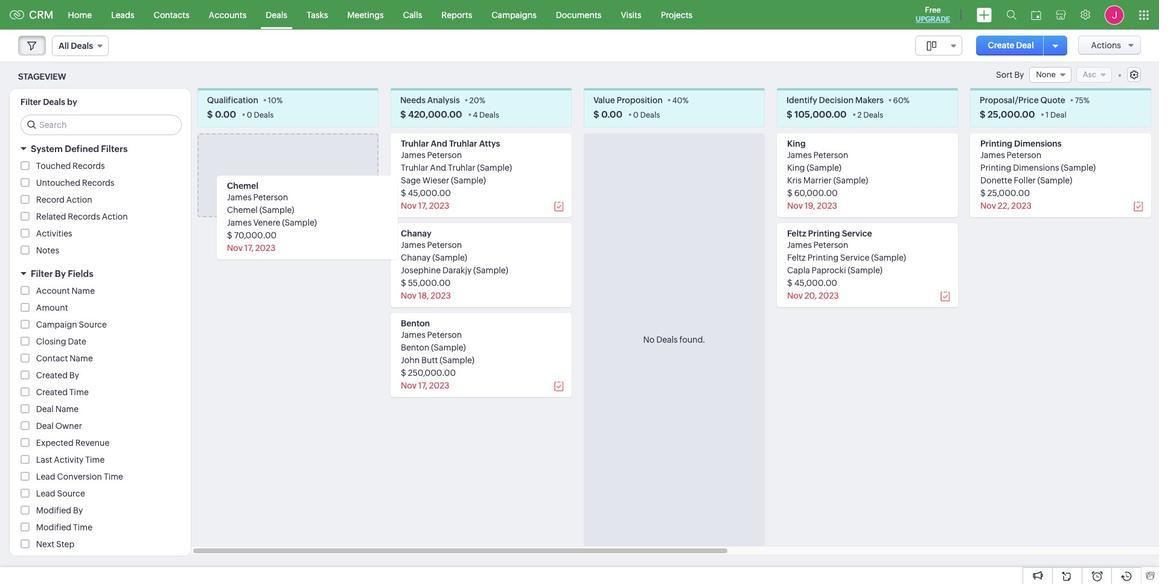 Task type: locate. For each thing, give the bounding box(es) containing it.
1 modified from the top
[[36, 506, 71, 516]]

1 % from the left
[[276, 96, 283, 105]]

0 vertical spatial source
[[79, 320, 107, 330]]

0 horizontal spatial 45,000.00
[[408, 189, 451, 198]]

deals
[[266, 10, 287, 20], [71, 41, 93, 51], [43, 97, 65, 107], [254, 111, 274, 120], [479, 111, 499, 120], [640, 111, 660, 120], [863, 111, 883, 120], [656, 335, 678, 345]]

records down record action
[[68, 212, 100, 222]]

by for modified
[[73, 506, 83, 516]]

2 % from the left
[[479, 96, 485, 105]]

2 25,000.00 from the top
[[987, 189, 1030, 198]]

dimensions up printing dimensions (sample) link
[[1014, 139, 1062, 149]]

deal owner
[[36, 422, 82, 431]]

1 0 deals from the left
[[247, 111, 274, 120]]

deal inside button
[[1016, 40, 1034, 50]]

contacts link
[[144, 0, 199, 29]]

deals link
[[256, 0, 297, 29]]

king link
[[787, 139, 806, 149]]

dimensions up donette foller (sample) link on the right top of page
[[1013, 163, 1059, 173]]

None field
[[1029, 67, 1071, 83]]

donette foller (sample) link
[[980, 176, 1072, 186]]

name
[[72, 286, 95, 296], [70, 354, 93, 364], [55, 405, 79, 414]]

system defined filters button
[[10, 138, 191, 160]]

17, inside benton james peterson benton (sample) john butt (sample) $ 250,000.00 nov 17, 2023
[[418, 381, 427, 391]]

step
[[56, 540, 74, 550]]

lead
[[36, 472, 55, 482], [36, 489, 55, 499]]

chanay up the josephine
[[401, 253, 431, 263]]

related records action
[[36, 212, 128, 222]]

0 vertical spatial modified
[[36, 506, 71, 516]]

by right sort
[[1014, 70, 1024, 80]]

(sample) up kris marrier (sample) link
[[807, 163, 842, 173]]

printing up donette on the right of the page
[[980, 163, 1011, 173]]

source for lead source
[[57, 489, 85, 499]]

0 vertical spatial feltz
[[787, 229, 806, 239]]

deal up deal owner
[[36, 405, 54, 414]]

$
[[207, 109, 213, 120], [400, 109, 406, 120], [593, 109, 599, 120], [787, 109, 792, 120], [980, 109, 986, 120], [401, 189, 406, 198], [787, 189, 793, 198], [980, 189, 986, 198], [401, 278, 406, 288], [787, 278, 793, 288], [401, 368, 406, 378]]

17, inside truhlar and truhlar attys james peterson truhlar and truhlar (sample) sage wieser (sample) $ 45,000.00 nov 17, 2023
[[418, 201, 427, 211]]

0 down qualification
[[247, 111, 252, 120]]

0.00 for qualification
[[215, 109, 236, 120]]

$ down donette on the right of the page
[[980, 189, 986, 198]]

2023 inside king james peterson king (sample) kris marrier (sample) $ 60,000.00 nov 19, 2023
[[817, 201, 837, 211]]

1 vertical spatial 17,
[[418, 381, 427, 391]]

name down date
[[70, 354, 93, 364]]

filter for filter by fields
[[31, 269, 53, 279]]

0 down the 'proposition'
[[633, 111, 639, 120]]

105,000.00
[[794, 109, 847, 120]]

$ inside the feltz printing service james peterson feltz printing service (sample) capla paprocki (sample) $ 45,000.00 nov 20, 2023
[[787, 278, 793, 288]]

2 created from the top
[[36, 388, 68, 397]]

deals left 'tasks'
[[266, 10, 287, 20]]

2 vertical spatial name
[[55, 405, 79, 414]]

peterson down feltz printing service link
[[814, 240, 848, 250]]

source up date
[[79, 320, 107, 330]]

date
[[68, 337, 86, 347]]

2 17, from the top
[[418, 381, 427, 391]]

makers
[[855, 96, 884, 105]]

1 horizontal spatial 0.00
[[601, 109, 622, 120]]

1
[[1046, 111, 1049, 120]]

20
[[469, 96, 479, 105]]

chanay (sample) link
[[401, 253, 467, 263]]

nov
[[401, 201, 417, 211], [787, 201, 803, 211], [980, 201, 996, 211], [401, 291, 417, 301], [787, 291, 803, 301], [401, 381, 417, 391]]

1 0.00 from the left
[[215, 109, 236, 120]]

0 for value proposition
[[633, 111, 639, 120]]

benton
[[401, 319, 430, 329], [401, 343, 429, 353]]

$ down sage
[[401, 189, 406, 198]]

Search text field
[[21, 115, 181, 135]]

(sample) up the josephine darakjy (sample) link
[[432, 253, 467, 263]]

1 horizontal spatial 45,000.00
[[794, 278, 837, 288]]

attys
[[479, 139, 500, 149]]

$ inside chanay james peterson chanay (sample) josephine darakjy (sample) $ 55,000.00 nov 18, 2023
[[401, 278, 406, 288]]

0.00 down value
[[601, 109, 622, 120]]

0 deals down the 'proposition'
[[633, 111, 660, 120]]

17, down 250,000.00
[[418, 381, 427, 391]]

printing up paprocki
[[807, 253, 839, 263]]

$ 0.00 down qualification
[[207, 109, 236, 120]]

name up owner on the bottom left of page
[[55, 405, 79, 414]]

0 vertical spatial 45,000.00
[[408, 189, 451, 198]]

1 vertical spatial created
[[36, 388, 68, 397]]

value
[[593, 96, 615, 105]]

0 horizontal spatial $ 0.00
[[207, 109, 236, 120]]

capla paprocki (sample) link
[[787, 266, 883, 275]]

0 deals for qualification
[[247, 111, 274, 120]]

and up 'wieser'
[[430, 163, 446, 173]]

1 vertical spatial 45,000.00
[[794, 278, 837, 288]]

2 chanay from the top
[[401, 253, 431, 263]]

peterson down 'truhlar and truhlar attys' link
[[427, 150, 462, 160]]

by for filter
[[55, 269, 66, 279]]

butt
[[421, 356, 438, 365]]

$ 0.00 for value proposition
[[593, 109, 622, 120]]

truhlar up 'truhlar and truhlar (sample)' link
[[449, 139, 477, 149]]

identify decision makers
[[787, 96, 884, 105]]

% up 4 deals
[[479, 96, 485, 105]]

printing down $ 25,000.00
[[980, 139, 1012, 149]]

nov left 19,
[[787, 201, 803, 211]]

by
[[67, 97, 77, 107]]

$ 105,000.00
[[787, 109, 847, 120]]

king (sample) link
[[787, 163, 842, 173]]

1 horizontal spatial 0
[[633, 111, 639, 120]]

john
[[401, 356, 420, 365]]

$ down the josephine
[[401, 278, 406, 288]]

nov inside chanay james peterson chanay (sample) josephine darakjy (sample) $ 55,000.00 nov 18, 2023
[[401, 291, 417, 301]]

1 horizontal spatial $ 0.00
[[593, 109, 622, 120]]

by up 'account name' on the left of page
[[55, 269, 66, 279]]

0 vertical spatial service
[[842, 229, 872, 239]]

peterson down printing dimensions link
[[1007, 150, 1042, 160]]

1 25,000.00 from the top
[[988, 109, 1035, 120]]

time right the conversion
[[104, 472, 123, 482]]

create menu element
[[970, 0, 999, 29]]

john butt (sample) link
[[401, 356, 474, 365]]

$ 0.00
[[207, 109, 236, 120], [593, 109, 622, 120]]

0 horizontal spatial 0
[[247, 111, 252, 120]]

james down 'king' link
[[787, 150, 812, 160]]

notes
[[36, 246, 59, 256]]

2 0 from the left
[[633, 111, 639, 120]]

45,000.00 up 20,
[[794, 278, 837, 288]]

nov left 22,
[[980, 201, 996, 211]]

service
[[842, 229, 872, 239], [840, 253, 870, 263]]

james up donette on the right of the page
[[980, 150, 1005, 160]]

campaign
[[36, 320, 77, 330]]

5 % from the left
[[1083, 96, 1090, 105]]

james up capla
[[787, 240, 812, 250]]

$ down john
[[401, 368, 406, 378]]

modified time
[[36, 523, 92, 533]]

(sample) up john butt (sample) link
[[431, 343, 466, 353]]

tasks
[[307, 10, 328, 20]]

75 %
[[1075, 96, 1090, 105]]

2023 down 60,000.00
[[817, 201, 837, 211]]

created down contact
[[36, 371, 68, 380]]

0 vertical spatial records
[[73, 161, 105, 171]]

touched records
[[36, 161, 105, 171]]

by for sort
[[1014, 70, 1024, 80]]

printing dimensions link
[[980, 139, 1062, 149]]

benton down 18,
[[401, 319, 430, 329]]

created for created time
[[36, 388, 68, 397]]

james inside chanay james peterson chanay (sample) josephine darakjy (sample) $ 55,000.00 nov 18, 2023
[[401, 240, 425, 250]]

meetings link
[[338, 0, 393, 29]]

nov inside printing dimensions james peterson printing dimensions (sample) donette foller (sample) $ 25,000.00 nov 22, 2023
[[980, 201, 996, 211]]

feltz printing service (sample) link
[[787, 253, 906, 263]]

% right qualification
[[276, 96, 283, 105]]

nov down john
[[401, 381, 417, 391]]

create
[[988, 40, 1014, 50]]

(sample) down feltz printing service (sample) link
[[848, 266, 883, 275]]

(sample) up capla paprocki (sample) link
[[871, 253, 906, 263]]

None field
[[915, 36, 962, 56]]

0 for qualification
[[247, 111, 252, 120]]

4 % from the left
[[903, 96, 910, 105]]

found.
[[679, 335, 705, 345]]

time
[[69, 388, 89, 397], [85, 455, 105, 465], [104, 472, 123, 482], [73, 523, 92, 533]]

3 % from the left
[[682, 96, 689, 105]]

55,000.00
[[408, 278, 451, 288]]

1 0 from the left
[[247, 111, 252, 120]]

1 horizontal spatial 0 deals
[[633, 111, 660, 120]]

2023 right 20,
[[819, 291, 839, 301]]

closing
[[36, 337, 66, 347]]

1 lead from the top
[[36, 472, 55, 482]]

0 vertical spatial filter
[[21, 97, 41, 107]]

0 horizontal spatial 0.00
[[215, 109, 236, 120]]

% for needs analysis
[[479, 96, 485, 105]]

0.00 for value proposition
[[601, 109, 622, 120]]

20 %
[[469, 96, 485, 105]]

expected
[[36, 438, 74, 448]]

1 vertical spatial source
[[57, 489, 85, 499]]

0 vertical spatial king
[[787, 139, 806, 149]]

1 vertical spatial name
[[70, 354, 93, 364]]

records for related
[[68, 212, 100, 222]]

chanay link
[[401, 229, 431, 239]]

expected revenue
[[36, 438, 109, 448]]

fields
[[68, 269, 93, 279]]

0 vertical spatial action
[[66, 195, 92, 205]]

chanay up chanay (sample) "link"
[[401, 229, 431, 239]]

source
[[79, 320, 107, 330], [57, 489, 85, 499]]

records
[[73, 161, 105, 171], [82, 178, 114, 188], [68, 212, 100, 222]]

truhlar and truhlar attys james peterson truhlar and truhlar (sample) sage wieser (sample) $ 45,000.00 nov 17, 2023
[[401, 139, 512, 211]]

name down fields
[[72, 286, 95, 296]]

benton (sample) link
[[401, 343, 466, 353]]

45,000.00 inside truhlar and truhlar attys james peterson truhlar and truhlar (sample) sage wieser (sample) $ 45,000.00 nov 17, 2023
[[408, 189, 451, 198]]

1 vertical spatial 25,000.00
[[987, 189, 1030, 198]]

peterson inside truhlar and truhlar attys james peterson truhlar and truhlar (sample) sage wieser (sample) $ 45,000.00 nov 17, 2023
[[427, 150, 462, 160]]

$ inside benton james peterson benton (sample) john butt (sample) $ 250,000.00 nov 17, 2023
[[401, 368, 406, 378]]

0 deals down 10
[[247, 111, 274, 120]]

$ down proposal/price
[[980, 109, 986, 120]]

closing date
[[36, 337, 86, 347]]

1 vertical spatial service
[[840, 253, 870, 263]]

0 vertical spatial 25,000.00
[[988, 109, 1035, 120]]

1 vertical spatial feltz
[[787, 253, 806, 263]]

created up deal name at the bottom of the page
[[36, 388, 68, 397]]

17,
[[418, 201, 427, 211], [418, 381, 427, 391]]

feltz down 19,
[[787, 229, 806, 239]]

2 vertical spatial records
[[68, 212, 100, 222]]

deals inside 'deals' link
[[266, 10, 287, 20]]

1 created from the top
[[36, 371, 68, 380]]

records down "touched records"
[[82, 178, 114, 188]]

james down benton link
[[401, 330, 425, 340]]

create deal
[[988, 40, 1034, 50]]

2023
[[429, 201, 449, 211], [817, 201, 837, 211], [1011, 201, 1032, 211], [431, 291, 451, 301], [819, 291, 839, 301], [429, 381, 449, 391]]

action
[[66, 195, 92, 205], [102, 212, 128, 222]]

qualification
[[207, 96, 258, 105]]

king up kris
[[787, 163, 805, 173]]

0.00 down qualification
[[215, 109, 236, 120]]

nov inside truhlar and truhlar attys james peterson truhlar and truhlar (sample) sage wieser (sample) $ 45,000.00 nov 17, 2023
[[401, 201, 417, 211]]

service up capla paprocki (sample) link
[[840, 253, 870, 263]]

kris
[[787, 176, 802, 186]]

$ 0.00 for qualification
[[207, 109, 236, 120]]

25,000.00
[[988, 109, 1035, 120], [987, 189, 1030, 198]]

last activity time
[[36, 455, 105, 465]]

25,000.00 up 22,
[[987, 189, 1030, 198]]

% for value proposition
[[682, 96, 689, 105]]

45,000.00 inside the feltz printing service james peterson feltz printing service (sample) capla paprocki (sample) $ 45,000.00 nov 20, 2023
[[794, 278, 837, 288]]

$ down qualification
[[207, 109, 213, 120]]

home link
[[58, 0, 102, 29]]

2 0 deals from the left
[[633, 111, 660, 120]]

deal right create
[[1016, 40, 1034, 50]]

name for account name
[[72, 286, 95, 296]]

2 modified from the top
[[36, 523, 71, 533]]

leads
[[111, 10, 134, 20]]

modified
[[36, 506, 71, 516], [36, 523, 71, 533]]

% right the 'proposition'
[[682, 96, 689, 105]]

1 vertical spatial chanay
[[401, 253, 431, 263]]

feltz up capla
[[787, 253, 806, 263]]

james
[[401, 150, 425, 160], [787, 150, 812, 160], [980, 150, 1005, 160], [401, 240, 425, 250], [787, 240, 812, 250], [401, 330, 425, 340]]

2023 down 250,000.00
[[429, 381, 449, 391]]

by
[[1014, 70, 1024, 80], [55, 269, 66, 279], [69, 371, 79, 380], [73, 506, 83, 516]]

no
[[643, 335, 655, 345]]

1 vertical spatial king
[[787, 163, 805, 173]]

by down contact name
[[69, 371, 79, 380]]

0 vertical spatial chanay
[[401, 229, 431, 239]]

time down created by
[[69, 388, 89, 397]]

% right quote
[[1083, 96, 1090, 105]]

lead source
[[36, 489, 85, 499]]

17, down sage
[[418, 201, 427, 211]]

2 0.00 from the left
[[601, 109, 622, 120]]

create menu image
[[977, 8, 992, 22]]

by inside dropdown button
[[55, 269, 66, 279]]

nov left 20,
[[787, 291, 803, 301]]

deals right 'all'
[[71, 41, 93, 51]]

0 vertical spatial benton
[[401, 319, 430, 329]]

records down defined
[[73, 161, 105, 171]]

deal right 1
[[1050, 111, 1067, 120]]

quote
[[1040, 96, 1065, 105]]

contact
[[36, 354, 68, 364]]

and down the 420,000.00
[[431, 139, 447, 149]]

$ inside king james peterson king (sample) kris marrier (sample) $ 60,000.00 nov 19, 2023
[[787, 189, 793, 198]]

king up king (sample) link
[[787, 139, 806, 149]]

nov down sage
[[401, 201, 417, 211]]

75
[[1075, 96, 1083, 105]]

0 vertical spatial lead
[[36, 472, 55, 482]]

% right the makers
[[903, 96, 910, 105]]

campaigns link
[[482, 0, 546, 29]]

projects link
[[651, 0, 702, 29]]

$ inside truhlar and truhlar attys james peterson truhlar and truhlar (sample) sage wieser (sample) $ 45,000.00 nov 17, 2023
[[401, 189, 406, 198]]

1 horizontal spatial action
[[102, 212, 128, 222]]

1 $ 0.00 from the left
[[207, 109, 236, 120]]

tasks link
[[297, 0, 338, 29]]

search image
[[1006, 10, 1017, 20]]

1 vertical spatial benton
[[401, 343, 429, 353]]

no deals found.
[[643, 335, 705, 345]]

2 lead from the top
[[36, 489, 55, 499]]

1 17, from the top
[[418, 201, 427, 211]]

james inside printing dimensions james peterson printing dimensions (sample) donette foller (sample) $ 25,000.00 nov 22, 2023
[[980, 150, 1005, 160]]

1 vertical spatial lead
[[36, 489, 55, 499]]

2023 inside chanay james peterson chanay (sample) josephine darakjy (sample) $ 55,000.00 nov 18, 2023
[[431, 291, 451, 301]]

king
[[787, 139, 806, 149], [787, 163, 805, 173]]

filter up account
[[31, 269, 53, 279]]

records for touched
[[73, 161, 105, 171]]

2 $ 0.00 from the left
[[593, 109, 622, 120]]

source down the conversion
[[57, 489, 85, 499]]

%
[[276, 96, 283, 105], [479, 96, 485, 105], [682, 96, 689, 105], [903, 96, 910, 105], [1083, 96, 1090, 105]]

All Deals field
[[52, 36, 109, 56]]

1 benton from the top
[[401, 319, 430, 329]]

modified for modified time
[[36, 523, 71, 533]]

nov left 18,
[[401, 291, 417, 301]]

lead for lead conversion time
[[36, 472, 55, 482]]

1 vertical spatial records
[[82, 178, 114, 188]]

printing down 19,
[[808, 229, 840, 239]]

profile element
[[1097, 0, 1131, 29]]

45,000.00
[[408, 189, 451, 198], [794, 278, 837, 288]]

0 vertical spatial created
[[36, 371, 68, 380]]

% for qualification
[[276, 96, 283, 105]]

0 horizontal spatial 0 deals
[[247, 111, 274, 120]]

action down untouched records
[[102, 212, 128, 222]]

1 vertical spatial modified
[[36, 523, 71, 533]]

next step
[[36, 540, 74, 550]]

1 king from the top
[[787, 139, 806, 149]]

filter for filter deals by
[[21, 97, 41, 107]]

0 vertical spatial name
[[72, 286, 95, 296]]

0 vertical spatial 17,
[[418, 201, 427, 211]]

2023 right 22,
[[1011, 201, 1032, 211]]

filter inside dropdown button
[[31, 269, 53, 279]]

2023 down 55,000.00
[[431, 291, 451, 301]]

1 vertical spatial filter
[[31, 269, 53, 279]]

0 vertical spatial and
[[431, 139, 447, 149]]

modified up next step
[[36, 523, 71, 533]]



Task type: vqa. For each thing, say whether or not it's contained in the screenshot.
2nd the Benton from the bottom of the Benton James Peterson Benton (Sample) John Butt (Sample) $ 250,000.00 Nov 17, 2023
yes



Task type: describe. For each thing, give the bounding box(es) containing it.
sage wieser (sample) link
[[401, 176, 486, 186]]

next
[[36, 540, 54, 550]]

2023 inside benton james peterson benton (sample) john butt (sample) $ 250,000.00 nov 17, 2023
[[429, 381, 449, 391]]

filter by fields button
[[10, 263, 191, 285]]

peterson inside king james peterson king (sample) kris marrier (sample) $ 60,000.00 nov 19, 2023
[[814, 150, 848, 160]]

benton james peterson benton (sample) john butt (sample) $ 250,000.00 nov 17, 2023
[[401, 319, 474, 391]]

$ inside printing dimensions james peterson printing dimensions (sample) donette foller (sample) $ 25,000.00 nov 22, 2023
[[980, 189, 986, 198]]

king james peterson king (sample) kris marrier (sample) $ 60,000.00 nov 19, 2023
[[787, 139, 868, 211]]

untouched records
[[36, 178, 114, 188]]

josephine darakjy (sample) link
[[401, 266, 508, 275]]

19,
[[805, 201, 815, 211]]

modified by
[[36, 506, 83, 516]]

profile image
[[1105, 5, 1124, 24]]

2 benton from the top
[[401, 343, 429, 353]]

feltz printing service link
[[787, 229, 872, 239]]

2023 inside the feltz printing service james peterson feltz printing service (sample) capla paprocki (sample) $ 45,000.00 nov 20, 2023
[[819, 291, 839, 301]]

2 king from the top
[[787, 163, 805, 173]]

truhlar up sage wieser (sample) link at the top of the page
[[448, 163, 475, 173]]

deals right no
[[656, 335, 678, 345]]

$ down identify
[[787, 109, 792, 120]]

truhlar and truhlar (sample) link
[[401, 163, 512, 173]]

darakjy
[[442, 266, 472, 275]]

related
[[36, 212, 66, 222]]

lead conversion time
[[36, 472, 123, 482]]

deal up expected
[[36, 422, 54, 431]]

free upgrade
[[916, 5, 950, 24]]

modified for modified by
[[36, 506, 71, 516]]

needs
[[400, 96, 426, 105]]

% for identify decision makers
[[903, 96, 910, 105]]

paprocki
[[812, 266, 846, 275]]

4
[[473, 111, 478, 120]]

22,
[[998, 201, 1010, 211]]

2 deals
[[857, 111, 883, 120]]

1 feltz from the top
[[787, 229, 806, 239]]

60
[[893, 96, 903, 105]]

printing dimensions (sample) link
[[980, 163, 1096, 173]]

name for deal name
[[55, 405, 79, 414]]

calendar image
[[1031, 10, 1041, 20]]

1 vertical spatial dimensions
[[1013, 163, 1059, 173]]

$ down needs
[[400, 109, 406, 120]]

proposition
[[617, 96, 663, 105]]

nov inside benton james peterson benton (sample) john butt (sample) $ 250,000.00 nov 17, 2023
[[401, 381, 417, 391]]

benton link
[[401, 319, 430, 329]]

documents
[[556, 10, 602, 20]]

system defined filters
[[31, 144, 128, 154]]

deals left by at the top
[[43, 97, 65, 107]]

1 vertical spatial action
[[102, 212, 128, 222]]

projects
[[661, 10, 693, 20]]

time down revenue
[[85, 455, 105, 465]]

(sample) down attys
[[477, 163, 512, 173]]

filter deals by
[[21, 97, 77, 107]]

(sample) down printing dimensions (sample) link
[[1037, 176, 1072, 186]]

create deal button
[[976, 36, 1046, 56]]

18,
[[418, 291, 429, 301]]

deals inside all deals "field"
[[71, 41, 93, 51]]

touched
[[36, 161, 71, 171]]

truhlar down the $ 420,000.00 on the top left
[[401, 139, 429, 149]]

proposal/price quote
[[980, 96, 1065, 105]]

calls link
[[393, 0, 432, 29]]

0 horizontal spatial action
[[66, 195, 92, 205]]

home
[[68, 10, 92, 20]]

deals down the 'proposition'
[[640, 111, 660, 120]]

activities
[[36, 229, 72, 239]]

peterson inside benton james peterson benton (sample) john butt (sample) $ 250,000.00 nov 17, 2023
[[427, 330, 462, 340]]

420,000.00
[[408, 109, 462, 120]]

stageview
[[18, 72, 66, 81]]

decision
[[819, 96, 854, 105]]

% for proposal/price quote
[[1083, 96, 1090, 105]]

james inside the feltz printing service james peterson feltz printing service (sample) capla paprocki (sample) $ 45,000.00 nov 20, 2023
[[787, 240, 812, 250]]

visits
[[621, 10, 641, 20]]

size image
[[926, 40, 936, 51]]

upgrade
[[916, 15, 950, 24]]

time up step
[[73, 523, 92, 533]]

deals right 2
[[863, 111, 883, 120]]

created for created by
[[36, 371, 68, 380]]

filter by fields
[[31, 269, 93, 279]]

james inside truhlar and truhlar attys james peterson truhlar and truhlar (sample) sage wieser (sample) $ 45,000.00 nov 17, 2023
[[401, 150, 425, 160]]

peterson inside printing dimensions james peterson printing dimensions (sample) donette foller (sample) $ 25,000.00 nov 22, 2023
[[1007, 150, 1042, 160]]

records for untouched
[[82, 178, 114, 188]]

foller
[[1014, 176, 1036, 186]]

untouched
[[36, 178, 80, 188]]

truhlar up sage
[[401, 163, 428, 173]]

$ down value
[[593, 109, 599, 120]]

0 vertical spatial dimensions
[[1014, 139, 1062, 149]]

(sample) right marrier
[[833, 176, 868, 186]]

josephine
[[401, 266, 441, 275]]

2 feltz from the top
[[787, 253, 806, 263]]

deals down 10
[[254, 111, 274, 120]]

lead for lead source
[[36, 489, 55, 499]]

accounts link
[[199, 0, 256, 29]]

nov inside the feltz printing service james peterson feltz printing service (sample) capla paprocki (sample) $ 45,000.00 nov 20, 2023
[[787, 291, 803, 301]]

source for campaign source
[[79, 320, 107, 330]]

capla
[[787, 266, 810, 275]]

25,000.00 inside printing dimensions james peterson printing dimensions (sample) donette foller (sample) $ 25,000.00 nov 22, 2023
[[987, 189, 1030, 198]]

identify
[[787, 96, 817, 105]]

all deals
[[59, 41, 93, 51]]

(sample) right darakjy at left
[[473, 266, 508, 275]]

(sample) down 'truhlar and truhlar (sample)' link
[[451, 176, 486, 186]]

system
[[31, 144, 63, 154]]

peterson inside the feltz printing service james peterson feltz printing service (sample) capla paprocki (sample) $ 45,000.00 nov 20, 2023
[[814, 240, 848, 250]]

none
[[1036, 70, 1056, 79]]

250,000.00
[[408, 368, 456, 378]]

$ 25,000.00
[[980, 109, 1035, 120]]

sage
[[401, 176, 421, 186]]

$ 420,000.00
[[400, 109, 462, 120]]

calls
[[403, 10, 422, 20]]

sort by
[[996, 70, 1024, 80]]

name for contact name
[[70, 354, 93, 364]]

feltz printing service james peterson feltz printing service (sample) capla paprocki (sample) $ 45,000.00 nov 20, 2023
[[787, 229, 906, 301]]

2023 inside printing dimensions james peterson printing dimensions (sample) donette foller (sample) $ 25,000.00 nov 22, 2023
[[1011, 201, 1032, 211]]

owner
[[55, 422, 82, 431]]

0 deals for value proposition
[[633, 111, 660, 120]]

1 deal
[[1046, 111, 1067, 120]]

search element
[[999, 0, 1024, 30]]

accounts
[[209, 10, 246, 20]]

by for created
[[69, 371, 79, 380]]

analysis
[[427, 96, 460, 105]]

deals right 4
[[479, 111, 499, 120]]

60 %
[[893, 96, 910, 105]]

1 chanay from the top
[[401, 229, 431, 239]]

1 vertical spatial and
[[430, 163, 446, 173]]

nov inside king james peterson king (sample) kris marrier (sample) $ 60,000.00 nov 19, 2023
[[787, 201, 803, 211]]

4 deals
[[473, 111, 499, 120]]

all
[[59, 41, 69, 51]]

20,
[[805, 291, 817, 301]]

crm link
[[10, 8, 53, 21]]

(sample) down benton (sample) link
[[440, 356, 474, 365]]

(sample) up donette foller (sample) link on the right top of page
[[1061, 163, 1096, 173]]

record
[[36, 195, 64, 205]]

2
[[857, 111, 862, 120]]

filters
[[101, 144, 128, 154]]

defined
[[65, 144, 99, 154]]

created by
[[36, 371, 79, 380]]

account
[[36, 286, 70, 296]]

james inside benton james peterson benton (sample) john butt (sample) $ 250,000.00 nov 17, 2023
[[401, 330, 425, 340]]

free
[[925, 5, 941, 14]]

2023 inside truhlar and truhlar attys james peterson truhlar and truhlar (sample) sage wieser (sample) $ 45,000.00 nov 17, 2023
[[429, 201, 449, 211]]

account name
[[36, 286, 95, 296]]

proposal/price
[[980, 96, 1039, 105]]

james inside king james peterson king (sample) kris marrier (sample) $ 60,000.00 nov 19, 2023
[[787, 150, 812, 160]]

truhlar and truhlar attys link
[[401, 139, 500, 149]]

peterson inside chanay james peterson chanay (sample) josephine darakjy (sample) $ 55,000.00 nov 18, 2023
[[427, 240, 462, 250]]

wieser
[[422, 176, 449, 186]]

campaigns
[[492, 10, 537, 20]]

donette
[[980, 176, 1012, 186]]

40
[[672, 96, 682, 105]]

reports
[[441, 10, 472, 20]]



